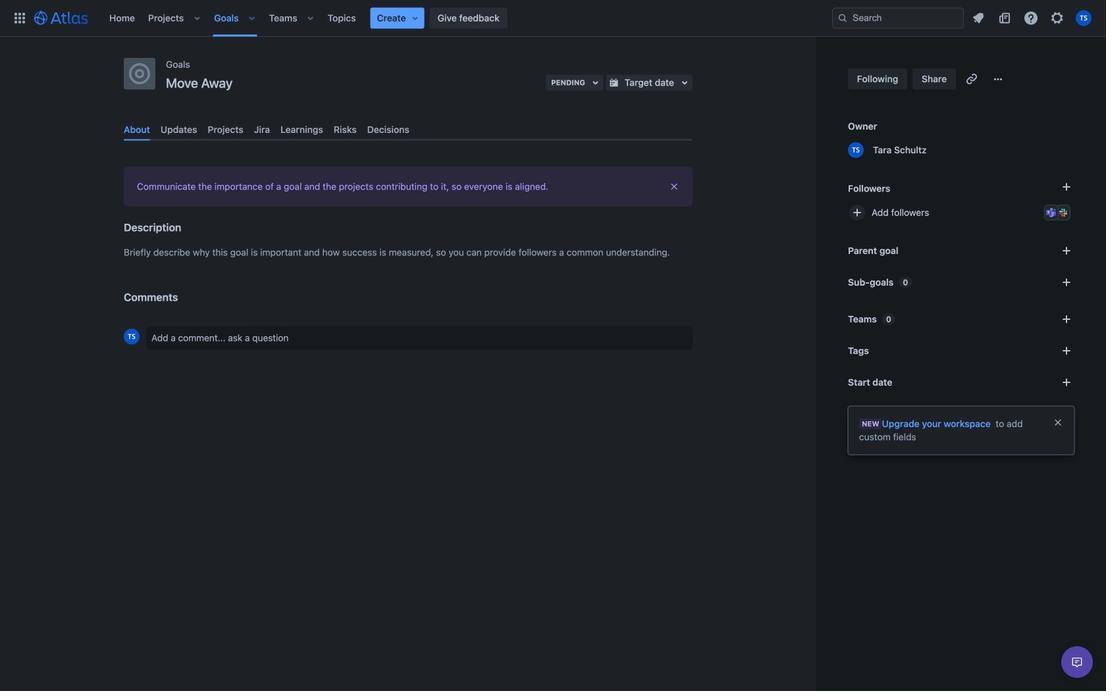 Task type: locate. For each thing, give the bounding box(es) containing it.
switch to... image
[[12, 10, 28, 26]]

0 vertical spatial close banner image
[[669, 182, 680, 192]]

add a follower image
[[1059, 179, 1075, 195]]

search image
[[838, 13, 848, 23]]

banner
[[0, 0, 1106, 37]]

top element
[[8, 0, 832, 37]]

add follower image
[[849, 205, 865, 221]]

tab list
[[119, 119, 698, 141]]

1 horizontal spatial close banner image
[[1053, 417, 1063, 428]]

1 vertical spatial close banner image
[[1053, 417, 1063, 428]]

account image
[[1076, 10, 1092, 26]]

Search field
[[832, 8, 964, 29]]

close banner image
[[669, 182, 680, 192], [1053, 417, 1063, 428]]

help image
[[1023, 10, 1039, 26]]

open intercom messenger image
[[1069, 655, 1085, 670]]

None search field
[[832, 8, 964, 29]]



Task type: describe. For each thing, give the bounding box(es) containing it.
0 horizontal spatial close banner image
[[669, 182, 680, 192]]

more icon image
[[991, 71, 1006, 87]]

notifications image
[[971, 10, 986, 26]]

settings image
[[1050, 10, 1065, 26]]

msteams logo showing  channels are connected to this goal image
[[1046, 207, 1057, 218]]

slack logo showing nan channels are connected to this goal image
[[1058, 207, 1069, 218]]

goal icon image
[[129, 63, 150, 84]]



Task type: vqa. For each thing, say whether or not it's contained in the screenshot.
bottom Close banner icon
yes



